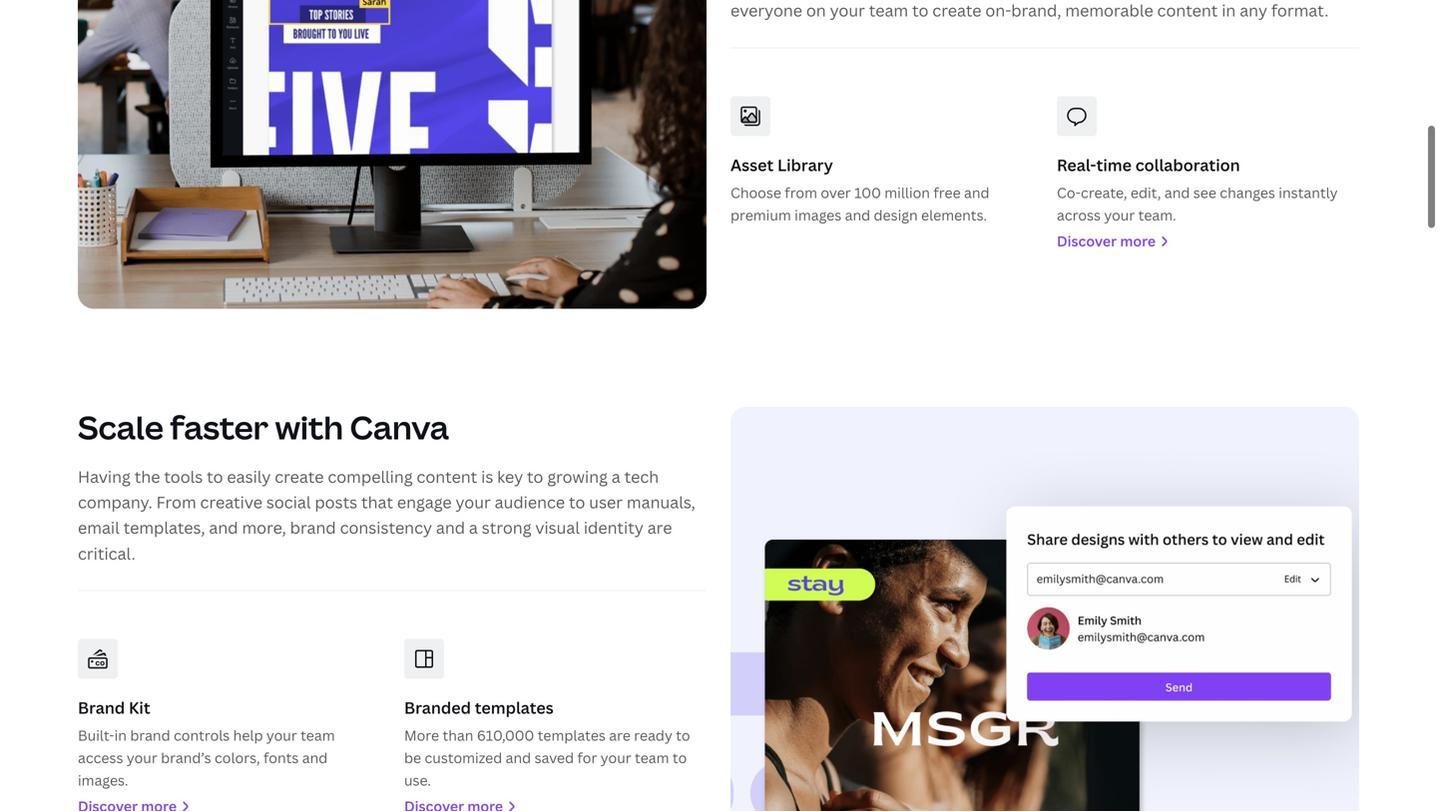 Task type: describe. For each thing, give the bounding box(es) containing it.
across
[[1057, 205, 1101, 224]]

critical.
[[78, 543, 136, 564]]

audience
[[495, 492, 565, 513]]

that
[[361, 492, 393, 513]]

easily
[[227, 466, 271, 488]]

co-
[[1057, 183, 1081, 202]]

ready
[[634, 726, 673, 745]]

to right key
[[527, 466, 544, 488]]

and inside brand kit built-in brand controls help your team access your brand's colors, fonts and images.
[[302, 749, 328, 768]]

and down 100
[[845, 205, 871, 224]]

to right for
[[673, 749, 687, 768]]

0 horizontal spatial a
[[469, 517, 478, 539]]

manuals,
[[627, 492, 696, 513]]

brand inside "having the tools to easily create compelling content is key to growing a tech company. from creative social posts that engage your audience to user manuals, email templates, and more, brand consistency and a strong visual identity are critical."
[[290, 517, 336, 539]]

in
[[114, 726, 127, 745]]

brand
[[78, 697, 125, 719]]

brand's
[[161, 749, 211, 768]]

from
[[785, 183, 818, 202]]

free
[[934, 183, 961, 202]]

1 vertical spatial templates
[[538, 726, 606, 745]]

saved
[[535, 749, 574, 768]]

and right free
[[964, 183, 990, 202]]

and down engage
[[436, 517, 465, 539]]

more
[[404, 726, 439, 745]]

choose
[[731, 183, 782, 202]]

having the tools to easily create compelling content is key to growing a tech company. from creative social posts that engage your audience to user manuals, email templates, and more, brand consistency and a strong visual identity are critical.
[[78, 466, 696, 564]]

branded
[[404, 697, 471, 719]]

team inside the branded templates more than 610,000 templates are ready to be customized and saved for your team to use.
[[635, 749, 669, 768]]

edit,
[[1131, 183, 1162, 202]]

team.
[[1139, 205, 1177, 224]]

posts
[[315, 492, 358, 513]]

from
[[156, 492, 196, 513]]

engage
[[397, 492, 452, 513]]

templates,
[[123, 517, 205, 539]]

changes
[[1220, 183, 1276, 202]]

tools
[[164, 466, 203, 488]]

asset library choose from over 100 million free and premium images and design elements.
[[731, 154, 990, 224]]

consistency
[[340, 517, 432, 539]]

key
[[497, 466, 523, 488]]

asset
[[731, 154, 774, 175]]

and inside the branded templates more than 610,000 templates are ready to be customized and saved for your team to use.
[[506, 749, 531, 768]]

images.
[[78, 771, 128, 790]]

brand kit built-in brand controls help your team access your brand's colors, fonts and images.
[[78, 697, 335, 790]]

and down creative
[[209, 517, 238, 539]]

user
[[589, 492, 623, 513]]

compelling
[[328, 466, 413, 488]]

use.
[[404, 771, 431, 790]]

social
[[266, 492, 311, 513]]

your down in
[[127, 749, 157, 768]]

real-time collaboration co-create, edit, and see changes instantly across your team.
[[1057, 154, 1338, 224]]

are inside the branded templates more than 610,000 templates are ready to be customized and saved for your team to use.
[[609, 726, 631, 745]]

help
[[233, 726, 263, 745]]

your up fonts
[[266, 726, 297, 745]]

library
[[778, 154, 833, 175]]

tech presentation created in canva on desktop image
[[78, 0, 707, 309]]

your inside real-time collaboration co-create, edit, and see changes instantly across your team.
[[1105, 205, 1135, 224]]

email
[[78, 517, 120, 539]]



Task type: vqa. For each thing, say whether or not it's contained in the screenshot.
your within Real-time collaboration Co-create, edit, and see changes instantly across your team.
yes



Task type: locate. For each thing, give the bounding box(es) containing it.
and
[[964, 183, 990, 202], [1165, 183, 1190, 202], [845, 205, 871, 224], [209, 517, 238, 539], [436, 517, 465, 539], [302, 749, 328, 768], [506, 749, 531, 768]]

a left tech at the bottom
[[612, 466, 621, 488]]

premium
[[731, 205, 792, 224]]

branded templates more than 610,000 templates are ready to be customized and saved for your team to use.
[[404, 697, 690, 790]]

real-
[[1057, 154, 1097, 175]]

your inside "having the tools to easily create compelling content is key to growing a tech company. from creative social posts that engage your audience to user manuals, email templates, and more, brand consistency and a strong visual identity are critical."
[[456, 492, 491, 513]]

fonts
[[264, 749, 299, 768]]

team
[[301, 726, 335, 745], [635, 749, 669, 768]]

0 horizontal spatial brand
[[130, 726, 170, 745]]

1 vertical spatial team
[[635, 749, 669, 768]]

kit
[[129, 697, 150, 719]]

templates
[[475, 697, 554, 719], [538, 726, 606, 745]]

growing
[[547, 466, 608, 488]]

identity
[[584, 517, 644, 539]]

scale
[[78, 406, 164, 449]]

0 vertical spatial a
[[612, 466, 621, 488]]

1 vertical spatial are
[[609, 726, 631, 745]]

1 horizontal spatial team
[[635, 749, 669, 768]]

images
[[795, 205, 842, 224]]

a left strong
[[469, 517, 478, 539]]

0 vertical spatial team
[[301, 726, 335, 745]]

for
[[578, 749, 597, 768]]

more,
[[242, 517, 286, 539]]

discover more
[[1057, 232, 1156, 251]]

content
[[417, 466, 477, 488]]

1 vertical spatial brand
[[130, 726, 170, 745]]

team down ready
[[635, 749, 669, 768]]

to down growing
[[569, 492, 585, 513]]

your down create,
[[1105, 205, 1135, 224]]

access
[[78, 749, 123, 768]]

brand down posts
[[290, 517, 336, 539]]

more
[[1121, 232, 1156, 251]]

discover
[[1057, 232, 1117, 251]]

to
[[207, 466, 223, 488], [527, 466, 544, 488], [569, 492, 585, 513], [676, 726, 690, 745], [673, 749, 687, 768]]

a
[[612, 466, 621, 488], [469, 517, 478, 539]]

canva
[[350, 406, 449, 449]]

create
[[275, 466, 324, 488]]

creative
[[200, 492, 263, 513]]

your inside the branded templates more than 610,000 templates are ready to be customized and saved for your team to use.
[[601, 749, 632, 768]]

your
[[1105, 205, 1135, 224], [456, 492, 491, 513], [266, 726, 297, 745], [127, 749, 157, 768], [601, 749, 632, 768]]

over
[[821, 183, 851, 202]]

the
[[134, 466, 160, 488]]

are inside "having the tools to easily create compelling content is key to growing a tech company. from creative social posts that engage your audience to user manuals, email templates, and more, brand consistency and a strong visual identity are critical."
[[648, 517, 672, 539]]

1 horizontal spatial are
[[648, 517, 672, 539]]

instantly
[[1279, 183, 1338, 202]]

example of sharing designs with tech team in canva image
[[731, 407, 1360, 812]]

design
[[874, 205, 918, 224]]

are left ready
[[609, 726, 631, 745]]

and left see
[[1165, 183, 1190, 202]]

million
[[885, 183, 930, 202]]

time
[[1097, 154, 1132, 175]]

having
[[78, 466, 131, 488]]

are down "manuals,"
[[648, 517, 672, 539]]

to right ready
[[676, 726, 690, 745]]

team right help
[[301, 726, 335, 745]]

faster
[[170, 406, 269, 449]]

1 horizontal spatial brand
[[290, 517, 336, 539]]

and down 610,000
[[506, 749, 531, 768]]

templates up for
[[538, 726, 606, 745]]

is
[[481, 466, 493, 488]]

your right for
[[601, 749, 632, 768]]

team inside brand kit built-in brand controls help your team access your brand's colors, fonts and images.
[[301, 726, 335, 745]]

with
[[275, 406, 343, 449]]

and inside real-time collaboration co-create, edit, and see changes instantly across your team.
[[1165, 183, 1190, 202]]

brand right in
[[130, 726, 170, 745]]

controls
[[174, 726, 230, 745]]

to up creative
[[207, 466, 223, 488]]

are
[[648, 517, 672, 539], [609, 726, 631, 745]]

built-
[[78, 726, 114, 745]]

brand
[[290, 517, 336, 539], [130, 726, 170, 745]]

customized
[[425, 749, 502, 768]]

than
[[443, 726, 474, 745]]

tech
[[625, 466, 659, 488]]

your down is
[[456, 492, 491, 513]]

visual
[[535, 517, 580, 539]]

scale faster with canva
[[78, 406, 449, 449]]

templates up 610,000
[[475, 697, 554, 719]]

1 horizontal spatial a
[[612, 466, 621, 488]]

colors,
[[215, 749, 260, 768]]

0 vertical spatial brand
[[290, 517, 336, 539]]

strong
[[482, 517, 532, 539]]

0 vertical spatial templates
[[475, 697, 554, 719]]

company.
[[78, 492, 152, 513]]

610,000
[[477, 726, 534, 745]]

elements.
[[922, 205, 987, 224]]

and right fonts
[[302, 749, 328, 768]]

be
[[404, 749, 421, 768]]

0 vertical spatial are
[[648, 517, 672, 539]]

create,
[[1081, 183, 1128, 202]]

0 horizontal spatial are
[[609, 726, 631, 745]]

brand inside brand kit built-in brand controls help your team access your brand's colors, fonts and images.
[[130, 726, 170, 745]]

100
[[855, 183, 881, 202]]

0 horizontal spatial team
[[301, 726, 335, 745]]

collaboration
[[1136, 154, 1241, 175]]

see
[[1194, 183, 1217, 202]]

1 vertical spatial a
[[469, 517, 478, 539]]

discover more link
[[1057, 230, 1360, 253]]



